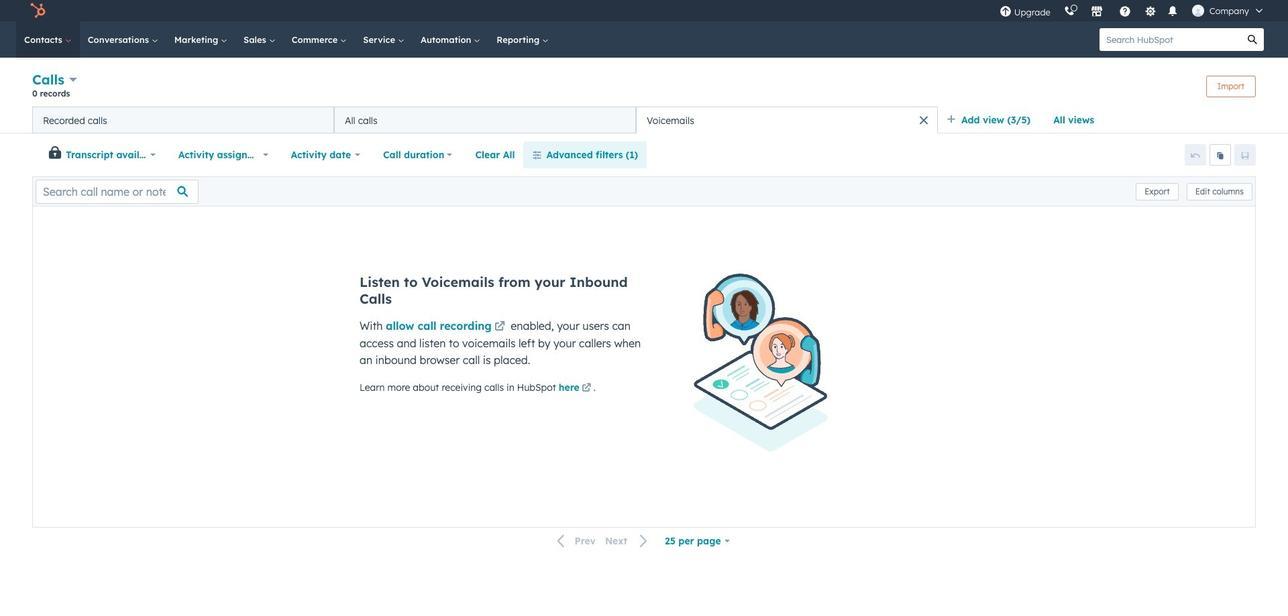 Task type: locate. For each thing, give the bounding box(es) containing it.
1 link opens in a new window image from the top
[[582, 381, 591, 397]]

Search HubSpot search field
[[1100, 28, 1241, 51]]

link opens in a new window image
[[494, 319, 505, 335], [494, 322, 505, 333]]

menu
[[993, 0, 1272, 21]]

link opens in a new window image
[[582, 381, 591, 397], [582, 384, 591, 394]]

pagination navigation
[[549, 532, 656, 550]]

2 link opens in a new window image from the top
[[582, 384, 591, 394]]

banner
[[32, 70, 1256, 107]]

jacob simon image
[[1192, 5, 1204, 17]]



Task type: vqa. For each thing, say whether or not it's contained in the screenshot.
Marketplaces 'IMAGE'
yes



Task type: describe. For each thing, give the bounding box(es) containing it.
2 link opens in a new window image from the top
[[494, 322, 505, 333]]

Search call name or notes search field
[[36, 179, 199, 204]]

1 link opens in a new window image from the top
[[494, 319, 505, 335]]

marketplaces image
[[1091, 6, 1103, 18]]



